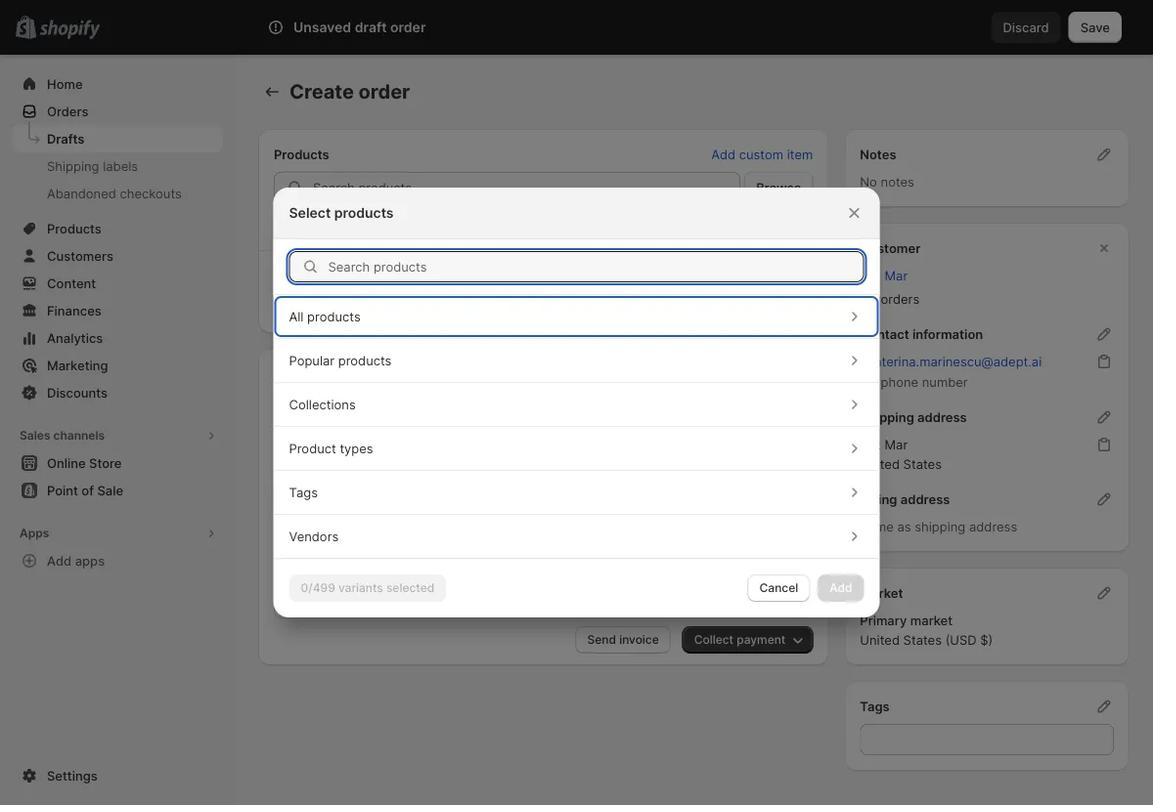 Task type: locate. For each thing, give the bounding box(es) containing it.
cat down customer
[[860, 268, 881, 283]]

subtotal
[[287, 407, 337, 422]]

add inside button
[[287, 470, 311, 485]]

0 horizontal spatial item
[[374, 261, 401, 276]]

states inside primary market united states (usd $)
[[903, 633, 942, 648]]

1 vertical spatial custom
[[325, 261, 371, 276]]

abandoned
[[47, 186, 116, 201]]

0 vertical spatial mar
[[885, 268, 908, 283]]

add inside add custom item button
[[711, 147, 736, 162]]

0 horizontal spatial custom
[[325, 261, 371, 276]]

checkouts
[[120, 186, 182, 201]]

shipping
[[47, 158, 99, 174], [860, 410, 914, 425]]

shipping down product types on the bottom
[[315, 470, 365, 485]]

1 vertical spatial mar
[[885, 437, 908, 452]]

shipping down drafts
[[47, 158, 99, 174]]

products
[[334, 205, 394, 222], [307, 309, 361, 324], [338, 353, 392, 368]]

total down the add shipping or delivery button
[[287, 532, 317, 547]]

0 vertical spatial custom
[[739, 147, 784, 162]]

billing
[[860, 492, 897, 507]]

shipping inside custom item does not require shipping
[[428, 281, 479, 296]]

1 vertical spatial payment
[[312, 589, 365, 604]]

item inside button
[[787, 147, 813, 162]]

order
[[390, 19, 426, 36], [358, 80, 410, 104]]

1 vertical spatial tags
[[860, 699, 890, 715]]

1 no from the top
[[860, 174, 877, 189]]

mar for orders
[[885, 268, 908, 283]]

shipping for shipping labels
[[47, 158, 99, 174]]

no notes
[[860, 174, 914, 189]]

1 vertical spatial shipping
[[860, 410, 914, 425]]

0 horizontal spatial $1.00
[[325, 300, 357, 315]]

popular products
[[289, 353, 392, 368]]

1 states from the top
[[903, 457, 942, 472]]

not
[[451, 501, 472, 516]]

cat down shipping address
[[860, 437, 881, 452]]

1 vertical spatial products
[[307, 309, 361, 324]]

same
[[860, 519, 894, 535]]

united inside primary market united states (usd $)
[[860, 633, 900, 648]]

1 horizontal spatial shipping
[[860, 410, 914, 425]]

home link
[[12, 70, 223, 98]]

notes
[[860, 147, 897, 162]]

due
[[368, 589, 391, 604]]

select products dialog
[[0, 188, 1153, 618]]

custom
[[739, 147, 784, 162], [325, 261, 371, 276]]

0 horizontal spatial total
[[287, 532, 317, 547]]

unsaved
[[293, 19, 351, 36]]

states
[[903, 457, 942, 472], [903, 633, 942, 648]]

0 horizontal spatial shipping
[[315, 470, 365, 485]]

contact
[[860, 327, 909, 342]]

0 vertical spatial tags
[[289, 485, 318, 500]]

tags down primary
[[860, 699, 890, 715]]

payment up collections
[[274, 367, 328, 382]]

notes
[[881, 174, 914, 189]]

cat for cat mar united states
[[860, 437, 881, 452]]

browse
[[756, 180, 801, 195]]

discard
[[1003, 20, 1049, 35]]

states up billing address
[[903, 457, 942, 472]]

united
[[860, 457, 900, 472], [860, 633, 900, 648]]

address right as
[[969, 519, 1017, 535]]

add shipping or delivery
[[287, 470, 433, 485]]

1 vertical spatial $0.00
[[766, 501, 800, 516]]

0 horizontal spatial shipping
[[47, 158, 99, 174]]

1 vertical spatial $1.00
[[325, 300, 357, 315]]

1 horizontal spatial item
[[787, 147, 813, 162]]

mar inside cat mar no orders
[[885, 268, 908, 283]]

product
[[274, 225, 322, 240], [289, 441, 336, 456]]

0 vertical spatial payment
[[274, 367, 328, 382]]

products down does
[[307, 309, 361, 324]]

shipping down phone
[[860, 410, 914, 425]]

2 vertical spatial no
[[860, 375, 877, 390]]

$1.00 inside button
[[325, 300, 357, 315]]

1 vertical spatial united
[[860, 633, 900, 648]]

no phone number
[[860, 375, 968, 390]]

1 vertical spatial cat
[[860, 437, 881, 452]]

no down the cat mar 'link'
[[860, 291, 877, 307]]

0 vertical spatial item
[[787, 147, 813, 162]]

shipping
[[428, 281, 479, 296], [315, 470, 365, 485], [915, 519, 966, 535]]

channels
[[53, 429, 105, 443]]

invoice
[[619, 633, 659, 648]]

add for add shipping or delivery
[[287, 470, 311, 485]]

0 horizontal spatial tags
[[289, 485, 318, 500]]

1 vertical spatial product
[[289, 441, 336, 456]]

0 vertical spatial no
[[860, 174, 877, 189]]

settings link
[[12, 763, 223, 790]]

1 vertical spatial no
[[860, 291, 877, 307]]

collections
[[289, 397, 356, 412]]

3 no from the top
[[860, 375, 877, 390]]

mar up orders
[[885, 268, 908, 283]]

0 vertical spatial united
[[860, 457, 900, 472]]

states inside cat mar united states
[[903, 457, 942, 472]]

apps button
[[12, 520, 223, 548]]

add for add apps
[[47, 554, 72, 569]]

0 vertical spatial total
[[747, 225, 778, 240]]

united for cat
[[860, 457, 900, 472]]

0 vertical spatial products
[[334, 205, 394, 222]]

add inside add apps button
[[47, 554, 72, 569]]

1 cat from the top
[[860, 268, 881, 283]]

product down select
[[274, 225, 322, 240]]

united up billing
[[860, 457, 900, 472]]

no
[[860, 174, 877, 189], [860, 291, 877, 307], [860, 375, 877, 390]]

shipping right require
[[428, 281, 479, 296]]

1 vertical spatial address
[[901, 492, 950, 507]]

save button
[[1069, 12, 1122, 43]]

send invoice button
[[576, 627, 671, 654]]

united down primary
[[860, 633, 900, 648]]

product down subtotal in the bottom left of the page
[[289, 441, 336, 456]]

custom inside custom item does not require shipping
[[325, 261, 371, 276]]

address down number
[[918, 410, 967, 425]]

add custom item button
[[700, 141, 825, 168]]

0 vertical spatial product
[[274, 225, 322, 240]]

total
[[747, 225, 778, 240], [287, 532, 317, 547]]

no for no phone number
[[860, 375, 877, 390]]

payment for payment due later
[[312, 589, 365, 604]]

popular
[[289, 353, 335, 368]]

as
[[897, 519, 911, 535]]

no inside cat mar no orders
[[860, 291, 877, 307]]

2 united from the top
[[860, 633, 900, 648]]

0 vertical spatial $1.00
[[745, 267, 778, 282]]

1 vertical spatial states
[[903, 633, 942, 648]]

(usd
[[946, 633, 977, 648]]

$1.00 down does
[[325, 300, 357, 315]]

2 no from the top
[[860, 291, 877, 307]]

payment
[[274, 367, 328, 382], [312, 589, 365, 604]]

ecaterina.marinescu@adept.ai
[[860, 354, 1042, 369]]

0 vertical spatial $0.00
[[766, 470, 800, 485]]

discard link
[[991, 12, 1061, 43]]

no left notes in the right of the page
[[860, 174, 877, 189]]

1 horizontal spatial shipping
[[428, 281, 479, 296]]

item up require
[[374, 261, 401, 276]]

cat inside cat mar united states
[[860, 437, 881, 452]]

0 vertical spatial address
[[918, 410, 967, 425]]

products for popular products
[[338, 353, 392, 368]]

add for add discount
[[287, 438, 311, 453]]

address up "same as shipping address"
[[901, 492, 950, 507]]

0 vertical spatial states
[[903, 457, 942, 472]]

1 vertical spatial total
[[287, 532, 317, 547]]

calculated
[[476, 501, 538, 516]]

2 mar from the top
[[885, 437, 908, 452]]

1 horizontal spatial custom
[[739, 147, 784, 162]]

total down browse button
[[747, 225, 778, 240]]

states down market
[[903, 633, 942, 648]]

no for no notes
[[860, 174, 877, 189]]

custom up does
[[325, 261, 371, 276]]

1 $0.00 from the top
[[766, 470, 800, 485]]

number
[[922, 375, 968, 390]]

same as shipping address
[[860, 519, 1017, 535]]

item inside custom item does not require shipping
[[374, 261, 401, 276]]

0 vertical spatial shipping
[[47, 158, 99, 174]]

united inside cat mar united states
[[860, 457, 900, 472]]

1 vertical spatial shipping
[[315, 470, 365, 485]]

primary market united states (usd $)
[[860, 613, 993, 648]]

sales channels button
[[12, 423, 223, 450]]

order right draft
[[390, 19, 426, 36]]

2 $0.00 from the top
[[766, 501, 800, 516]]

add discount
[[287, 438, 366, 453]]

products for select products
[[334, 205, 394, 222]]

address for shipping address
[[918, 410, 967, 425]]

phone
[[881, 375, 919, 390]]

mar for states
[[885, 437, 908, 452]]

2 vertical spatial products
[[338, 353, 392, 368]]

cat inside cat mar no orders
[[860, 268, 881, 283]]

delivery
[[385, 470, 433, 485]]

add inside 'add discount' button
[[287, 438, 311, 453]]

sales channels
[[20, 429, 105, 443]]

add apps button
[[12, 548, 223, 575]]

later
[[394, 589, 421, 604]]

mar inside cat mar united states
[[885, 437, 908, 452]]

address
[[918, 410, 967, 425], [901, 492, 950, 507], [969, 519, 1017, 535]]

1 horizontal spatial total
[[747, 225, 778, 240]]

send
[[587, 633, 616, 648]]

0 vertical spatial shipping
[[428, 281, 479, 296]]

discount
[[315, 438, 366, 453]]

tags up vendors
[[289, 485, 318, 500]]

order right create
[[358, 80, 410, 104]]

2 vertical spatial shipping
[[915, 519, 966, 535]]

shipping labels
[[47, 158, 138, 174]]

products
[[274, 147, 329, 162]]

mar down shipping address
[[885, 437, 908, 452]]

products for all products
[[307, 309, 361, 324]]

2 cat from the top
[[860, 437, 881, 452]]

custom up browse
[[739, 147, 784, 162]]

drafts
[[47, 131, 84, 146]]

no left phone
[[860, 375, 877, 390]]

1 mar from the top
[[885, 268, 908, 283]]

settings
[[47, 769, 97, 784]]

products right popular
[[338, 353, 392, 368]]

1 horizontal spatial $1.00
[[745, 267, 778, 282]]

$0.00 for —
[[766, 470, 800, 485]]

1 vertical spatial item
[[374, 261, 401, 276]]

unsaved draft order
[[293, 19, 426, 36]]

2 states from the top
[[903, 633, 942, 648]]

send invoice
[[587, 633, 659, 648]]

products right select
[[334, 205, 394, 222]]

item up browse
[[787, 147, 813, 162]]

payment left 'due'
[[312, 589, 365, 604]]

add discount button
[[275, 432, 378, 460]]

all
[[289, 309, 304, 324]]

1 united from the top
[[860, 457, 900, 472]]

product inside browse by list box
[[289, 441, 336, 456]]

$1.00 down browse button
[[745, 267, 778, 282]]

0 vertical spatial cat
[[860, 268, 881, 283]]

shipping right as
[[915, 519, 966, 535]]



Task type: describe. For each thing, give the bounding box(es) containing it.
cat mar no orders
[[860, 268, 920, 307]]

vendors
[[289, 529, 339, 544]]

united for primary
[[860, 633, 900, 648]]

product for product types
[[289, 441, 336, 456]]

or
[[369, 470, 381, 485]]

2 vertical spatial address
[[969, 519, 1017, 535]]

shipping labels link
[[12, 153, 223, 180]]

market
[[910, 613, 953, 628]]

orders
[[47, 104, 88, 119]]

product for product
[[274, 225, 322, 240]]

custom inside button
[[739, 147, 784, 162]]

home
[[47, 76, 83, 91]]

add custom item
[[711, 147, 813, 162]]

billing address
[[860, 492, 950, 507]]

market
[[860, 586, 903, 601]]

Search products text field
[[328, 251, 864, 283]]

address for billing address
[[901, 492, 950, 507]]

browse button
[[745, 172, 813, 203]]

cancel button
[[748, 575, 810, 603]]

—
[[451, 470, 463, 485]]

cat mar link
[[860, 268, 908, 283]]

add for add custom item
[[711, 147, 736, 162]]

contact information
[[860, 327, 983, 342]]

1 horizontal spatial tags
[[860, 699, 890, 715]]

1 vertical spatial order
[[358, 80, 410, 104]]

payment for payment
[[274, 367, 328, 382]]

abandoned checkouts link
[[12, 180, 223, 207]]

cat for cat mar no orders
[[860, 268, 881, 283]]

quantity
[[642, 225, 695, 240]]

custom item does not require shipping
[[325, 261, 479, 296]]

create
[[290, 80, 354, 104]]

payment due later
[[312, 589, 421, 604]]

shopify image
[[39, 20, 100, 40]]

labels
[[103, 158, 138, 174]]

add apps
[[47, 554, 105, 569]]

types
[[340, 441, 373, 456]]

orders link
[[12, 98, 223, 125]]

primary
[[860, 613, 907, 628]]

select products
[[289, 205, 394, 222]]

states for market
[[903, 633, 942, 648]]

$1.00 button
[[313, 294, 369, 322]]

all products
[[289, 309, 361, 324]]

not calculated
[[451, 501, 538, 516]]

drafts link
[[12, 125, 223, 153]]

apps
[[75, 554, 105, 569]]

$0.00 for not calculated
[[766, 501, 800, 516]]

discounts link
[[12, 380, 223, 407]]

select
[[289, 205, 331, 222]]

save
[[1081, 20, 1110, 35]]

apps
[[20, 527, 49, 541]]

search button
[[293, 12, 860, 43]]

information
[[913, 327, 983, 342]]

product types
[[289, 441, 373, 456]]

abandoned checkouts
[[47, 186, 182, 201]]

tags inside browse by list box
[[289, 485, 318, 500]]

shipping inside button
[[315, 470, 365, 485]]

shipping for shipping address
[[860, 410, 914, 425]]

not
[[359, 281, 379, 296]]

$)
[[980, 633, 993, 648]]

ecaterina.marinescu@adept.ai button
[[848, 348, 1054, 376]]

browse by list box
[[273, 295, 880, 559]]

does
[[325, 281, 356, 296]]

orders
[[881, 291, 920, 307]]

2 horizontal spatial shipping
[[915, 519, 966, 535]]

customer
[[860, 241, 921, 256]]

create order
[[290, 80, 410, 104]]

states for mar
[[903, 457, 942, 472]]

sales
[[20, 429, 50, 443]]

draft
[[355, 19, 387, 36]]

0 vertical spatial order
[[390, 19, 426, 36]]

require
[[382, 281, 424, 296]]

cancel
[[760, 582, 798, 596]]

add shipping or delivery button
[[275, 464, 444, 491]]

discounts
[[47, 385, 108, 401]]

search
[[325, 20, 367, 35]]

shipping address
[[860, 410, 967, 425]]



Task type: vqa. For each thing, say whether or not it's contained in the screenshot.
bottom custom
yes



